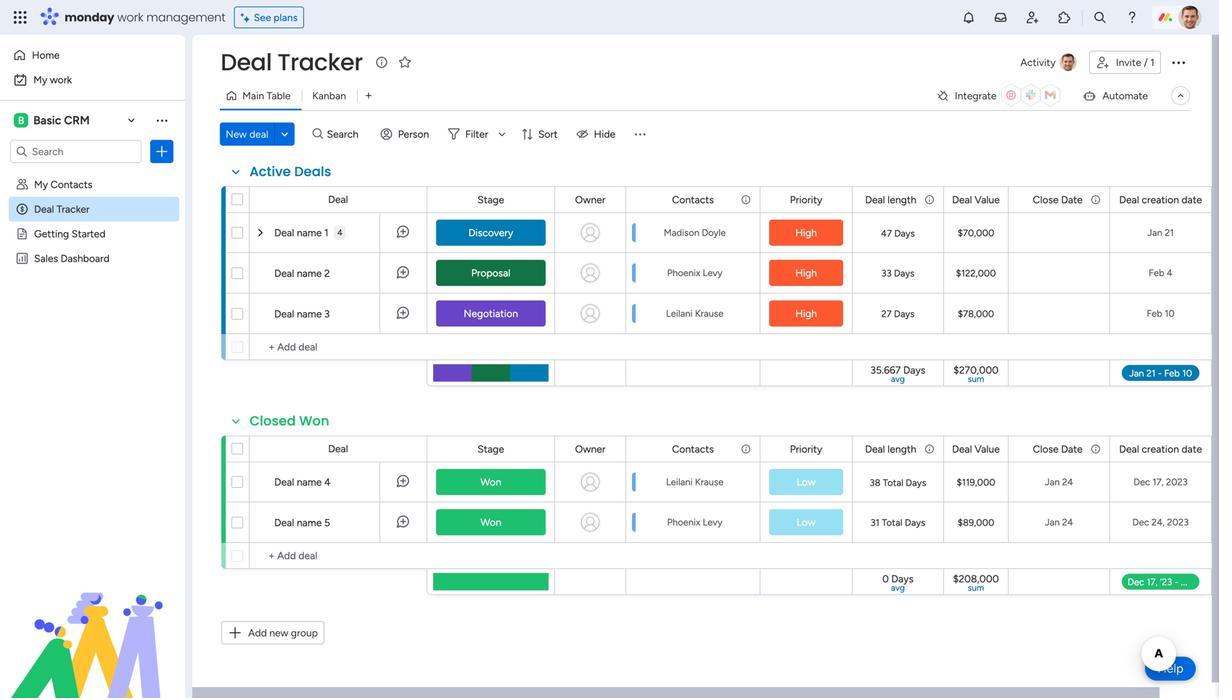 Task type: vqa. For each thing, say whether or not it's contained in the screenshot.
bottommost Close Date
yes



Task type: describe. For each thing, give the bounding box(es) containing it.
lottie animation element
[[0, 552, 185, 699]]

$270,000
[[954, 364, 999, 377]]

new deal
[[226, 128, 268, 140]]

getting
[[34, 228, 69, 240]]

new
[[269, 627, 289, 640]]

main
[[242, 90, 264, 102]]

1 horizontal spatial tracker
[[278, 46, 363, 78]]

menu image
[[633, 127, 648, 142]]

automate button
[[1077, 84, 1154, 107]]

monday
[[65, 9, 114, 25]]

1 leilani krause from the top
[[666, 308, 724, 320]]

lottie animation image
[[0, 552, 185, 699]]

jan for low
[[1045, 477, 1060, 488]]

1 24 from the top
[[1062, 477, 1074, 488]]

v2 search image
[[313, 126, 323, 142]]

arrow down image
[[493, 126, 511, 143]]

2 vertical spatial jan
[[1045, 517, 1060, 529]]

add
[[248, 627, 267, 640]]

$89,000
[[958, 518, 995, 529]]

1 deal value field from the top
[[949, 192, 1004, 208]]

contacts for 1st contacts field
[[672, 194, 714, 206]]

madison doyle
[[664, 227, 726, 239]]

total for 31
[[882, 518, 903, 529]]

stage for deals
[[478, 194, 504, 206]]

2 levy from the top
[[703, 517, 723, 529]]

days for 27
[[894, 308, 915, 320]]

35.667 days avg
[[871, 364, 926, 385]]

2 deal value from the top
[[952, 443, 1000, 456]]

my for my contacts
[[34, 179, 48, 191]]

2023 for dec 24, 2023
[[1167, 517, 1189, 529]]

active deals
[[250, 163, 331, 181]]

deals
[[294, 163, 331, 181]]

add view image
[[366, 91, 372, 101]]

2 deal length field from the top
[[862, 442, 920, 458]]

deal inside "list box"
[[34, 203, 54, 216]]

my work option
[[9, 68, 176, 91]]

2 date from the top
[[1182, 443, 1202, 456]]

dec for dec 24, 2023
[[1133, 517, 1150, 529]]

close for closed won
[[1033, 443, 1059, 456]]

dec 24, 2023
[[1133, 517, 1189, 529]]

stage for won
[[478, 443, 504, 456]]

active
[[250, 163, 291, 181]]

1 value from the top
[[975, 194, 1000, 206]]

deal tracker inside "list box"
[[34, 203, 90, 216]]

contacts for 2nd contacts field
[[672, 443, 714, 456]]

1 horizontal spatial deal tracker
[[221, 46, 363, 78]]

filter
[[465, 128, 488, 140]]

$208,000
[[953, 573, 999, 586]]

$208,000 sum
[[953, 573, 999, 594]]

length for 2nd deal length field from the bottom of the page
[[888, 194, 917, 206]]

2 value from the top
[[975, 443, 1000, 456]]

add to favorites image
[[398, 55, 412, 69]]

hide
[[594, 128, 616, 140]]

$78,000
[[958, 308, 994, 320]]

integrate button
[[930, 81, 1071, 111]]

Active Deals field
[[246, 163, 335, 181]]

home
[[32, 49, 60, 61]]

2 deal value field from the top
[[949, 442, 1004, 458]]

show board description image
[[373, 55, 390, 70]]

$119,000
[[957, 477, 996, 489]]

column information image for contacts
[[740, 444, 752, 455]]

new
[[226, 128, 247, 140]]

proposal
[[471, 267, 511, 279]]

$122,000
[[956, 268, 996, 279]]

group
[[291, 627, 318, 640]]

help
[[1158, 662, 1184, 677]]

1 deal length field from the top
[[862, 192, 920, 208]]

discovery
[[469, 227, 513, 239]]

35.667
[[871, 364, 901, 377]]

doyle
[[702, 227, 726, 239]]

name for 1
[[297, 227, 322, 239]]

1 vertical spatial 4
[[1167, 267, 1173, 279]]

deal name 4
[[274, 477, 331, 489]]

getting started
[[34, 228, 106, 240]]

2 priority field from the top
[[787, 442, 826, 458]]

kanban
[[312, 90, 346, 102]]

plans
[[274, 11, 298, 24]]

feb 10
[[1147, 308, 1175, 320]]

1 levy from the top
[[703, 267, 723, 279]]

47 days
[[881, 228, 915, 240]]

1 deal value from the top
[[952, 194, 1000, 206]]

low for deal name 5
[[797, 517, 816, 529]]

kanban button
[[302, 84, 357, 107]]

dec for dec 17, 2023
[[1134, 477, 1151, 488]]

my for my work
[[33, 74, 47, 86]]

/
[[1144, 56, 1148, 69]]

47
[[881, 228, 892, 240]]

negotiation
[[464, 308, 518, 320]]

sort
[[538, 128, 558, 140]]

0 horizontal spatial 4
[[324, 477, 331, 489]]

2 leilani krause from the top
[[666, 477, 724, 488]]

24,
[[1152, 517, 1165, 529]]

5
[[324, 517, 330, 530]]

see
[[254, 11, 271, 24]]

1 for deal name 1
[[324, 227, 329, 239]]

38 total days
[[870, 478, 927, 489]]

feb for feb 4
[[1149, 267, 1165, 279]]

avg for 0
[[891, 583, 905, 594]]

close date for closed won
[[1033, 443, 1083, 456]]

1 deal creation date field from the top
[[1116, 192, 1206, 208]]

1 deal creation date from the top
[[1120, 194, 1202, 206]]

workspace options image
[[155, 113, 169, 128]]

contacts inside "list box"
[[51, 179, 93, 191]]

feb for feb 10
[[1147, 308, 1163, 320]]

Deal Tracker field
[[217, 46, 366, 78]]

column information image for close date
[[1090, 194, 1102, 206]]

see plans
[[254, 11, 298, 24]]

date for closed won
[[1061, 443, 1083, 456]]

1 krause from the top
[[695, 308, 724, 320]]

2 contacts field from the top
[[669, 442, 718, 458]]

1 leilani from the top
[[666, 308, 693, 320]]

days for 33
[[894, 268, 915, 279]]

Search in workspace field
[[30, 143, 121, 160]]

madison
[[664, 227, 700, 239]]

priority for first priority field from the bottom
[[790, 443, 823, 456]]

close for active deals
[[1033, 194, 1059, 206]]

deal
[[249, 128, 268, 140]]

invite members image
[[1026, 10, 1040, 25]]

priority for 2nd priority field from the bottom
[[790, 194, 823, 206]]

workspace selection element
[[14, 112, 92, 129]]

0
[[883, 573, 889, 586]]

33
[[882, 268, 892, 279]]

21
[[1165, 227, 1174, 239]]

invite / 1 button
[[1089, 51, 1161, 74]]

basic
[[33, 114, 61, 127]]

2 phoenix from the top
[[667, 517, 701, 529]]

terry turtle image
[[1179, 6, 1202, 29]]

days right 31
[[905, 518, 926, 529]]

1 priority field from the top
[[787, 192, 826, 208]]

27 days
[[882, 308, 915, 320]]

angle down image
[[281, 129, 288, 140]]

sum for $208,000
[[968, 583, 984, 594]]

feb 4
[[1149, 267, 1173, 279]]

31 total days
[[871, 518, 926, 529]]

$70,000
[[958, 228, 995, 239]]

2 krause from the top
[[695, 477, 724, 488]]

stage field for closed won
[[474, 442, 508, 458]]

2023 for dec 17, 2023
[[1166, 477, 1188, 488]]

add new group
[[248, 627, 318, 640]]

close date for active deals
[[1033, 194, 1083, 206]]

2 owner field from the top
[[572, 442, 609, 458]]

work for monday
[[117, 9, 143, 25]]

basic crm
[[33, 114, 90, 127]]

crm
[[64, 114, 90, 127]]

deal name 5
[[274, 517, 330, 530]]



Task type: locate. For each thing, give the bounding box(es) containing it.
0 vertical spatial close
[[1033, 194, 1059, 206]]

1 vertical spatial tracker
[[57, 203, 90, 216]]

0 vertical spatial 24
[[1062, 477, 1074, 488]]

2 jan 24 from the top
[[1045, 517, 1074, 529]]

deal
[[221, 46, 272, 78], [328, 193, 348, 206], [865, 194, 885, 206], [952, 194, 972, 206], [1120, 194, 1140, 206], [34, 203, 54, 216], [274, 227, 294, 239], [274, 267, 294, 280], [274, 308, 294, 320], [328, 443, 348, 455], [865, 443, 885, 456], [952, 443, 972, 456], [1120, 443, 1140, 456], [274, 477, 294, 489], [274, 517, 294, 530]]

4 inside "button"
[[337, 228, 343, 238]]

closed
[[250, 412, 296, 431]]

1 vertical spatial date
[[1182, 443, 1202, 456]]

tracker up kanban button
[[278, 46, 363, 78]]

2 name from the top
[[297, 267, 322, 280]]

1 contacts field from the top
[[669, 192, 718, 208]]

2 creation from the top
[[1142, 443, 1179, 456]]

1 vertical spatial options image
[[155, 144, 169, 159]]

workspace image
[[14, 113, 28, 128]]

name left 3
[[297, 308, 322, 320]]

1 left the 4 "button"
[[324, 227, 329, 239]]

1 vertical spatial contacts field
[[669, 442, 718, 458]]

add new group button
[[221, 622, 325, 645]]

1 date from the top
[[1182, 194, 1202, 206]]

avg down 27 days
[[891, 374, 905, 385]]

notifications image
[[962, 10, 976, 25]]

0 vertical spatial levy
[[703, 267, 723, 279]]

1 vertical spatial leilani
[[666, 477, 693, 488]]

0 vertical spatial deal tracker
[[221, 46, 363, 78]]

1 vertical spatial deal value field
[[949, 442, 1004, 458]]

0 vertical spatial jan 24
[[1045, 477, 1074, 488]]

1 creation from the top
[[1142, 194, 1179, 206]]

1 date from the top
[[1061, 194, 1083, 206]]

leilani
[[666, 308, 693, 320], [666, 477, 693, 488]]

public dashboard image
[[15, 252, 29, 266]]

my down the search in workspace field
[[34, 179, 48, 191]]

1
[[1151, 56, 1155, 69], [324, 227, 329, 239]]

2 date from the top
[[1061, 443, 1083, 456]]

collapse board header image
[[1175, 90, 1187, 102]]

1 vertical spatial close
[[1033, 443, 1059, 456]]

table
[[267, 90, 291, 102]]

avg inside '35.667 days avg'
[[891, 374, 905, 385]]

2 priority from the top
[[790, 443, 823, 456]]

close
[[1033, 194, 1059, 206], [1033, 443, 1059, 456]]

1 high from the top
[[796, 227, 817, 239]]

0 vertical spatial owner
[[575, 194, 606, 206]]

days for 0
[[892, 573, 914, 586]]

0 vertical spatial phoenix
[[667, 267, 701, 279]]

deal name 3
[[274, 308, 330, 320]]

1 owner field from the top
[[572, 192, 609, 208]]

2 horizontal spatial 4
[[1167, 267, 1173, 279]]

deal tracker down my contacts
[[34, 203, 90, 216]]

0 vertical spatial high
[[796, 227, 817, 239]]

2 deal length from the top
[[865, 443, 917, 456]]

1 right "/"
[[1151, 56, 1155, 69]]

deal value up $119,000
[[952, 443, 1000, 456]]

1 vertical spatial work
[[50, 74, 72, 86]]

deal tracker up table
[[221, 46, 363, 78]]

sales dashboard
[[34, 253, 110, 265]]

my inside "list box"
[[34, 179, 48, 191]]

1 vertical spatial levy
[[703, 517, 723, 529]]

list box
[[0, 169, 185, 467]]

0 vertical spatial deal creation date
[[1120, 194, 1202, 206]]

work down the home at the top
[[50, 74, 72, 86]]

0 vertical spatial date
[[1182, 194, 1202, 206]]

dashboard
[[61, 253, 110, 265]]

1 vertical spatial leilani krause
[[666, 477, 724, 488]]

2 vertical spatial won
[[481, 517, 501, 529]]

0 vertical spatial owner field
[[572, 192, 609, 208]]

1 vertical spatial jan
[[1045, 477, 1060, 488]]

2 deal creation date from the top
[[1120, 443, 1202, 456]]

monday work management
[[65, 9, 226, 25]]

0 horizontal spatial tracker
[[57, 203, 90, 216]]

length up 47 days
[[888, 194, 917, 206]]

Close Date field
[[1030, 192, 1087, 208], [1030, 442, 1087, 458]]

won for 5
[[481, 517, 501, 529]]

0 vertical spatial stage field
[[474, 192, 508, 208]]

Deal length field
[[862, 192, 920, 208], [862, 442, 920, 458]]

length up 38 total days at right bottom
[[888, 443, 917, 456]]

jan 24
[[1045, 477, 1074, 488], [1045, 517, 1074, 529]]

2 stage field from the top
[[474, 442, 508, 458]]

0 vertical spatial deal value
[[952, 194, 1000, 206]]

0 vertical spatial 4
[[337, 228, 343, 238]]

my work
[[33, 74, 72, 86]]

krause
[[695, 308, 724, 320], [695, 477, 724, 488]]

person
[[398, 128, 429, 140]]

1 owner from the top
[[575, 194, 606, 206]]

deal length
[[865, 194, 917, 206], [865, 443, 917, 456]]

sort button
[[515, 123, 567, 146]]

low
[[797, 477, 816, 489], [797, 517, 816, 529]]

0 vertical spatial deal length
[[865, 194, 917, 206]]

1 low from the top
[[797, 477, 816, 489]]

1 phoenix levy from the top
[[667, 267, 723, 279]]

deal creation date
[[1120, 194, 1202, 206], [1120, 443, 1202, 456]]

creation up the dec 17, 2023
[[1142, 443, 1179, 456]]

1 vertical spatial priority
[[790, 443, 823, 456]]

0 vertical spatial deal creation date field
[[1116, 192, 1206, 208]]

0 vertical spatial date
[[1061, 194, 1083, 206]]

total right 31
[[882, 518, 903, 529]]

name left the 4 "button"
[[297, 227, 322, 239]]

automate
[[1103, 90, 1148, 102]]

3
[[324, 308, 330, 320]]

1 jan 24 from the top
[[1045, 477, 1074, 488]]

total right 38
[[883, 478, 904, 489]]

priority
[[790, 194, 823, 206], [790, 443, 823, 456]]

deal creation date up the dec 17, 2023
[[1120, 443, 1202, 456]]

deal length up 38 total days at right bottom
[[865, 443, 917, 456]]

0 vertical spatial close date
[[1033, 194, 1083, 206]]

1 vertical spatial 2023
[[1167, 517, 1189, 529]]

1 for invite / 1
[[1151, 56, 1155, 69]]

feb
[[1149, 267, 1165, 279], [1147, 308, 1163, 320]]

1 vertical spatial value
[[975, 443, 1000, 456]]

1 vertical spatial phoenix levy
[[667, 517, 723, 529]]

avg inside 0 days avg
[[891, 583, 905, 594]]

public board image
[[15, 227, 29, 241]]

stage
[[478, 194, 504, 206], [478, 443, 504, 456]]

2 24 from the top
[[1062, 517, 1074, 529]]

1 horizontal spatial 1
[[1151, 56, 1155, 69]]

1 vertical spatial jan 24
[[1045, 517, 1074, 529]]

column information image
[[1090, 194, 1102, 206], [740, 444, 752, 455]]

creation up jan 21
[[1142, 194, 1179, 206]]

2 stage from the top
[[478, 443, 504, 456]]

Owner field
[[572, 192, 609, 208], [572, 442, 609, 458]]

deal length field up 38 total days at right bottom
[[862, 442, 920, 458]]

Priority field
[[787, 192, 826, 208], [787, 442, 826, 458]]

avg for 35.667
[[891, 374, 905, 385]]

17,
[[1153, 477, 1164, 488]]

1 inside the invite / 1 button
[[1151, 56, 1155, 69]]

27
[[882, 308, 892, 320]]

2 deal creation date field from the top
[[1116, 442, 1206, 458]]

total for 38
[[883, 478, 904, 489]]

days
[[895, 228, 915, 240], [894, 268, 915, 279], [894, 308, 915, 320], [904, 364, 926, 377], [906, 478, 927, 489], [905, 518, 926, 529], [892, 573, 914, 586]]

feb left 10
[[1147, 308, 1163, 320]]

won inside field
[[299, 412, 329, 431]]

0 vertical spatial sum
[[968, 374, 984, 385]]

search everything image
[[1093, 10, 1108, 25]]

0 vertical spatial close date field
[[1030, 192, 1087, 208]]

1 vertical spatial my
[[34, 179, 48, 191]]

days right 38
[[906, 478, 927, 489]]

0 vertical spatial leilani krause
[[666, 308, 724, 320]]

list box containing my contacts
[[0, 169, 185, 467]]

10
[[1165, 308, 1175, 320]]

option
[[0, 172, 185, 175]]

new deal button
[[220, 123, 274, 146]]

activity button
[[1015, 51, 1084, 74]]

0 vertical spatial work
[[117, 9, 143, 25]]

home link
[[9, 44, 176, 67]]

2 leilani from the top
[[666, 477, 693, 488]]

days right 47
[[895, 228, 915, 240]]

name left 2
[[297, 267, 322, 280]]

2 sum from the top
[[968, 583, 984, 594]]

1 vertical spatial owner field
[[572, 442, 609, 458]]

0 vertical spatial + add deal text field
[[257, 339, 420, 356]]

name
[[297, 227, 322, 239], [297, 267, 322, 280], [297, 308, 322, 320], [297, 477, 322, 489], [297, 517, 322, 530]]

2 close from the top
[[1033, 443, 1059, 456]]

0 vertical spatial length
[[888, 194, 917, 206]]

Deal creation date field
[[1116, 192, 1206, 208], [1116, 442, 1206, 458]]

date
[[1061, 194, 1083, 206], [1061, 443, 1083, 456]]

0 horizontal spatial column information image
[[740, 444, 752, 455]]

1 vertical spatial total
[[882, 518, 903, 529]]

0 vertical spatial leilani
[[666, 308, 693, 320]]

1 vertical spatial phoenix
[[667, 517, 701, 529]]

0 vertical spatial low
[[797, 477, 816, 489]]

2 avg from the top
[[891, 583, 905, 594]]

days right "27"
[[894, 308, 915, 320]]

4 button
[[334, 213, 346, 253]]

leilani krause
[[666, 308, 724, 320], [666, 477, 724, 488]]

b
[[18, 114, 24, 127]]

2023
[[1166, 477, 1188, 488], [1167, 517, 1189, 529]]

my
[[33, 74, 47, 86], [34, 179, 48, 191]]

0 vertical spatial options image
[[1170, 54, 1187, 71]]

phoenix
[[667, 267, 701, 279], [667, 517, 701, 529]]

33 days
[[882, 268, 915, 279]]

days right 35.667
[[904, 364, 926, 377]]

deal length field up 47
[[862, 192, 920, 208]]

feb down jan 21
[[1149, 267, 1165, 279]]

deal creation date field up jan 21
[[1116, 192, 1206, 208]]

1 vertical spatial date
[[1061, 443, 1083, 456]]

1 vertical spatial deal creation date
[[1120, 443, 1202, 456]]

see plans button
[[234, 7, 304, 28]]

2 close date field from the top
[[1030, 442, 1087, 458]]

deal value field up $70,000
[[949, 192, 1004, 208]]

days right 33
[[894, 268, 915, 279]]

days for 35.667
[[904, 364, 926, 377]]

name for 3
[[297, 308, 322, 320]]

+ add deal text field down 3
[[257, 339, 420, 356]]

1 vertical spatial owner
[[575, 443, 606, 456]]

filter button
[[442, 123, 511, 146]]

2 low from the top
[[797, 517, 816, 529]]

sum down $78,000
[[968, 374, 984, 385]]

my contacts
[[34, 179, 93, 191]]

column information image
[[740, 194, 752, 206], [924, 194, 936, 206], [924, 444, 936, 455], [1090, 444, 1102, 455]]

1 vertical spatial + add deal text field
[[256, 548, 420, 565]]

sum for $270,000
[[968, 374, 984, 385]]

my down the home at the top
[[33, 74, 47, 86]]

1 name from the top
[[297, 227, 322, 239]]

home option
[[9, 44, 176, 67]]

name left 5
[[297, 517, 322, 530]]

0 vertical spatial phoenix levy
[[667, 267, 723, 279]]

0 vertical spatial my
[[33, 74, 47, 86]]

length for 1st deal length field from the bottom
[[888, 443, 917, 456]]

0 vertical spatial contacts
[[51, 179, 93, 191]]

jan for discovery
[[1148, 227, 1163, 239]]

1 vertical spatial 1
[[324, 227, 329, 239]]

dec
[[1134, 477, 1151, 488], [1133, 517, 1150, 529]]

0 vertical spatial jan
[[1148, 227, 1163, 239]]

dec left 17,
[[1134, 477, 1151, 488]]

0 vertical spatial value
[[975, 194, 1000, 206]]

2 owner from the top
[[575, 443, 606, 456]]

help button
[[1146, 658, 1196, 682]]

0 vertical spatial column information image
[[1090, 194, 1102, 206]]

0 vertical spatial contacts field
[[669, 192, 718, 208]]

invite
[[1116, 56, 1142, 69]]

person button
[[375, 123, 438, 146]]

closed won
[[250, 412, 329, 431]]

1 close from the top
[[1033, 194, 1059, 206]]

name for 5
[[297, 517, 322, 530]]

1 phoenix from the top
[[667, 267, 701, 279]]

update feed image
[[994, 10, 1008, 25]]

1 horizontal spatial options image
[[1170, 54, 1187, 71]]

started
[[72, 228, 106, 240]]

close date
[[1033, 194, 1083, 206], [1033, 443, 1083, 456]]

3 name from the top
[[297, 308, 322, 320]]

0 horizontal spatial deal tracker
[[34, 203, 90, 216]]

5 name from the top
[[297, 517, 322, 530]]

tracker inside "list box"
[[57, 203, 90, 216]]

4 right deal name 1
[[337, 228, 343, 238]]

2 high from the top
[[796, 267, 817, 279]]

1 stage from the top
[[478, 194, 504, 206]]

deal length up 47
[[865, 194, 917, 206]]

1 vertical spatial feb
[[1147, 308, 1163, 320]]

work for my
[[50, 74, 72, 86]]

sum down the $89,000
[[968, 583, 984, 594]]

days for 47
[[895, 228, 915, 240]]

main table button
[[220, 84, 302, 107]]

0 vertical spatial won
[[299, 412, 329, 431]]

owner
[[575, 194, 606, 206], [575, 443, 606, 456]]

1 vertical spatial deal tracker
[[34, 203, 90, 216]]

0 vertical spatial deal value field
[[949, 192, 1004, 208]]

0 days avg
[[883, 573, 914, 594]]

activity
[[1021, 56, 1056, 69]]

low for deal name 4
[[797, 477, 816, 489]]

name for 4
[[297, 477, 322, 489]]

0 vertical spatial tracker
[[278, 46, 363, 78]]

2 phoenix levy from the top
[[667, 517, 723, 529]]

1 priority from the top
[[790, 194, 823, 206]]

1 vertical spatial close date field
[[1030, 442, 1087, 458]]

2 vertical spatial contacts
[[672, 443, 714, 456]]

2 close date from the top
[[1033, 443, 1083, 456]]

1 avg from the top
[[891, 374, 905, 385]]

0 vertical spatial priority
[[790, 194, 823, 206]]

options image down workspace options image
[[155, 144, 169, 159]]

tracker
[[278, 46, 363, 78], [57, 203, 90, 216]]

select product image
[[13, 10, 28, 25]]

+ Add deal text field
[[257, 339, 420, 356], [256, 548, 420, 565]]

1 vertical spatial deal length
[[865, 443, 917, 456]]

2 vertical spatial 4
[[324, 477, 331, 489]]

phoenix levy
[[667, 267, 723, 279], [667, 517, 723, 529]]

dec left 24,
[[1133, 517, 1150, 529]]

1 vertical spatial stage field
[[474, 442, 508, 458]]

2023 right 24,
[[1167, 517, 1189, 529]]

1 deal length from the top
[[865, 194, 917, 206]]

value up $119,000
[[975, 443, 1000, 456]]

24
[[1062, 477, 1074, 488], [1062, 517, 1074, 529]]

1 horizontal spatial column information image
[[1090, 194, 1102, 206]]

name up "deal name 5" on the bottom left
[[297, 477, 322, 489]]

options image right "/"
[[1170, 54, 1187, 71]]

days inside '35.667 days avg'
[[904, 364, 926, 377]]

4 up 5
[[324, 477, 331, 489]]

1 close date field from the top
[[1030, 192, 1087, 208]]

Contacts field
[[669, 192, 718, 208], [669, 442, 718, 458]]

1 vertical spatial column information image
[[740, 444, 752, 455]]

4 down 21
[[1167, 267, 1173, 279]]

deal creation date up jan 21
[[1120, 194, 1202, 206]]

stage field for active deals
[[474, 192, 508, 208]]

0 vertical spatial stage
[[478, 194, 504, 206]]

tracker up getting started
[[57, 203, 90, 216]]

sum inside $208,000 sum
[[968, 583, 984, 594]]

4 name from the top
[[297, 477, 322, 489]]

2
[[324, 267, 330, 280]]

0 vertical spatial total
[[883, 478, 904, 489]]

2023 right 17,
[[1166, 477, 1188, 488]]

avg right 0
[[891, 583, 905, 594]]

deal name 2
[[274, 267, 330, 280]]

Search field
[[323, 124, 367, 144]]

2 vertical spatial high
[[796, 308, 817, 320]]

my inside option
[[33, 74, 47, 86]]

low left 31
[[797, 517, 816, 529]]

help image
[[1125, 10, 1140, 25]]

0 horizontal spatial 1
[[324, 227, 329, 239]]

hide button
[[571, 123, 624, 146]]

0 vertical spatial avg
[[891, 374, 905, 385]]

options image
[[1170, 54, 1187, 71], [155, 144, 169, 159]]

management
[[146, 9, 226, 25]]

1 vertical spatial sum
[[968, 583, 984, 594]]

integrate
[[955, 90, 997, 102]]

value up $70,000
[[975, 194, 1000, 206]]

1 vertical spatial priority field
[[787, 442, 826, 458]]

monday marketplace image
[[1058, 10, 1072, 25]]

1 stage field from the top
[[474, 192, 508, 208]]

days right 0
[[892, 573, 914, 586]]

1 vertical spatial 24
[[1062, 517, 1074, 529]]

deal value field up $119,000
[[949, 442, 1004, 458]]

2 length from the top
[[888, 443, 917, 456]]

close date field for closed won
[[1030, 442, 1087, 458]]

1 close date from the top
[[1033, 194, 1083, 206]]

sum inside $270,000 sum
[[968, 374, 984, 385]]

3 high from the top
[[796, 308, 817, 320]]

date
[[1182, 194, 1202, 206], [1182, 443, 1202, 456]]

won for 4
[[481, 477, 501, 489]]

deal value
[[952, 194, 1000, 206], [952, 443, 1000, 456]]

close date field for active deals
[[1030, 192, 1087, 208]]

1 vertical spatial high
[[796, 267, 817, 279]]

main table
[[242, 90, 291, 102]]

+ add deal text field down 5
[[256, 548, 420, 565]]

deal creation date field up the dec 17, 2023
[[1116, 442, 1206, 458]]

0 vertical spatial dec
[[1134, 477, 1151, 488]]

1 vertical spatial deal creation date field
[[1116, 442, 1206, 458]]

Deal Value field
[[949, 192, 1004, 208], [949, 442, 1004, 458]]

0 vertical spatial 1
[[1151, 56, 1155, 69]]

38
[[870, 478, 881, 489]]

dec 17, 2023
[[1134, 477, 1188, 488]]

work right "monday"
[[117, 9, 143, 25]]

jan 21
[[1148, 227, 1174, 239]]

my work link
[[9, 68, 176, 91]]

1 length from the top
[[888, 194, 917, 206]]

date for active deals
[[1061, 194, 1083, 206]]

1 horizontal spatial 4
[[337, 228, 343, 238]]

deal name 1
[[274, 227, 329, 239]]

1 vertical spatial krause
[[695, 477, 724, 488]]

1 horizontal spatial work
[[117, 9, 143, 25]]

Stage field
[[474, 192, 508, 208], [474, 442, 508, 458]]

$270,000 sum
[[954, 364, 999, 385]]

1 vertical spatial won
[[481, 477, 501, 489]]

1 sum from the top
[[968, 374, 984, 385]]

Closed Won field
[[246, 412, 333, 431]]

work inside option
[[50, 74, 72, 86]]

low left 38
[[797, 477, 816, 489]]

1 vertical spatial dec
[[1133, 517, 1150, 529]]

name for 2
[[297, 267, 322, 280]]

0 vertical spatial creation
[[1142, 194, 1179, 206]]

days inside 0 days avg
[[892, 573, 914, 586]]

deal value up $70,000
[[952, 194, 1000, 206]]



